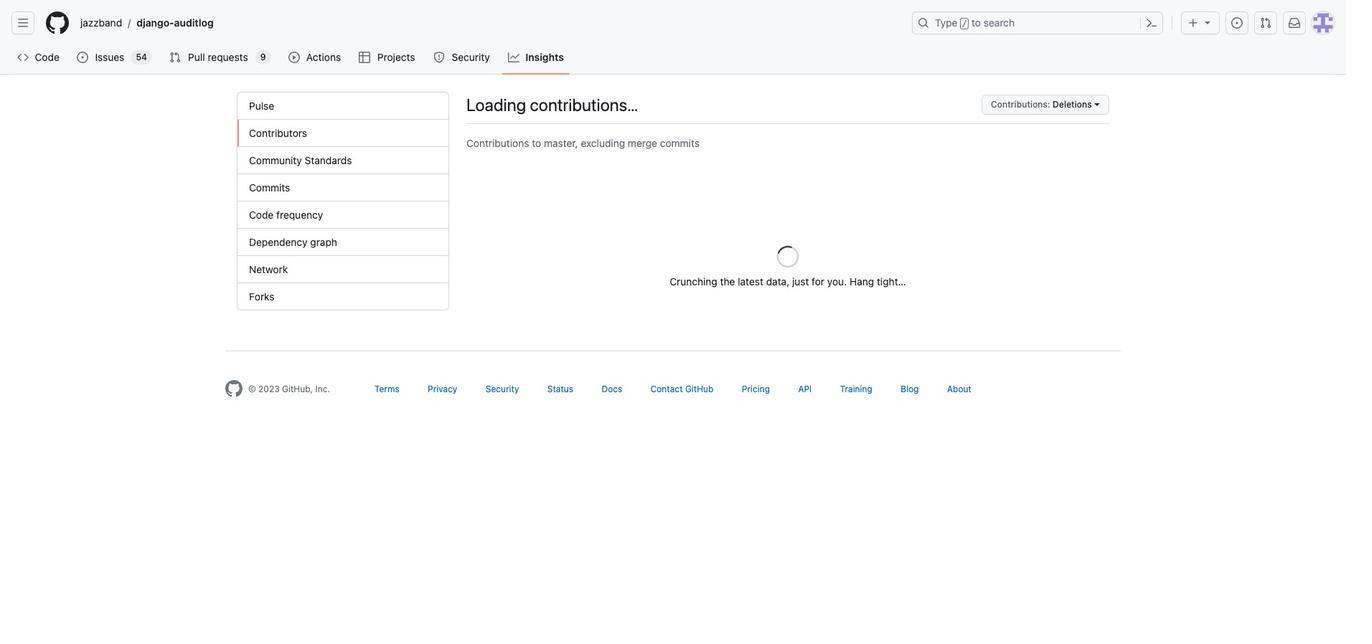 Task type: describe. For each thing, give the bounding box(es) containing it.
latest
[[738, 276, 764, 288]]

git pull request image for issue opened icon
[[169, 52, 181, 63]]

9
[[260, 52, 266, 62]]

github,
[[282, 384, 313, 395]]

requests
[[208, 51, 248, 63]]

contributors link
[[238, 120, 449, 147]]

just
[[792, 276, 809, 288]]

github
[[685, 384, 714, 395]]

network link
[[238, 256, 449, 284]]

contributions to master, excluding merge commits
[[467, 137, 700, 149]]

0 vertical spatial homepage image
[[46, 11, 69, 34]]

commits
[[660, 137, 700, 149]]

dependency graph
[[249, 236, 337, 248]]

2023
[[258, 384, 280, 395]]

1 vertical spatial security link
[[486, 384, 519, 395]]

pull requests
[[188, 51, 248, 63]]

issue opened image
[[1232, 17, 1243, 29]]

triangle down image
[[1202, 17, 1214, 28]]

1 vertical spatial to
[[532, 137, 541, 149]]

community
[[249, 154, 302, 167]]

terms link
[[375, 384, 400, 395]]

blog
[[901, 384, 919, 395]]

code link
[[11, 47, 66, 68]]

status link
[[547, 384, 574, 395]]

contributions…
[[530, 95, 638, 115]]

notifications image
[[1289, 17, 1301, 29]]

jazzband link
[[75, 11, 128, 34]]

jazzband
[[80, 17, 122, 29]]

about
[[947, 384, 972, 395]]

community standards
[[249, 154, 352, 167]]

tight…
[[877, 276, 906, 288]]

pulse link
[[238, 93, 449, 120]]

jazzband / django-auditlog
[[80, 17, 214, 29]]

pull
[[188, 51, 205, 63]]

blog link
[[901, 384, 919, 395]]

contact github link
[[651, 384, 714, 395]]

/ for type
[[962, 19, 967, 29]]

training
[[840, 384, 873, 395]]

graph image
[[508, 52, 520, 63]]

status
[[547, 384, 574, 395]]

search
[[984, 17, 1015, 29]]

issues
[[95, 51, 124, 63]]

master,
[[544, 137, 578, 149]]

code for code frequency
[[249, 209, 274, 221]]

loading
[[467, 95, 526, 115]]

code frequency link
[[238, 202, 449, 229]]

for
[[812, 276, 825, 288]]

command palette image
[[1146, 17, 1158, 29]]

0 vertical spatial security
[[452, 51, 490, 63]]

contact github
[[651, 384, 714, 395]]

commits
[[249, 182, 290, 194]]

docs link
[[602, 384, 622, 395]]

data,
[[766, 276, 790, 288]]

54
[[136, 52, 147, 62]]

contributors
[[249, 127, 307, 139]]

git pull request image for issue opened image
[[1260, 17, 1272, 29]]

contact
[[651, 384, 683, 395]]



Task type: vqa. For each thing, say whether or not it's contained in the screenshot.
Test 'icon'
no



Task type: locate. For each thing, give the bounding box(es) containing it.
/ for jazzband
[[128, 17, 131, 29]]

the
[[720, 276, 735, 288]]

git pull request image left 'pull' on the top left
[[169, 52, 181, 63]]

code inside 'insights' element
[[249, 209, 274, 221]]

0 horizontal spatial code
[[35, 51, 59, 63]]

1 horizontal spatial /
[[962, 19, 967, 29]]

crunching
[[670, 276, 718, 288]]

list
[[75, 11, 904, 34]]

type / to search
[[935, 17, 1015, 29]]

git pull request image right issue opened image
[[1260, 17, 1272, 29]]

/ right type
[[962, 19, 967, 29]]

code right code icon on the left top of page
[[35, 51, 59, 63]]

homepage image
[[46, 11, 69, 34], [225, 380, 243, 398]]

security
[[452, 51, 490, 63], [486, 384, 519, 395]]

commits link
[[238, 174, 449, 202]]

code image
[[17, 52, 29, 63]]

/
[[128, 17, 131, 29], [962, 19, 967, 29]]

about link
[[947, 384, 972, 395]]

0 vertical spatial to
[[972, 17, 981, 29]]

0 vertical spatial git pull request image
[[1260, 17, 1272, 29]]

play image
[[288, 52, 300, 63]]

issue opened image
[[77, 52, 89, 63]]

©
[[248, 384, 256, 395]]

pricing link
[[742, 384, 770, 395]]

to
[[972, 17, 981, 29], [532, 137, 541, 149]]

security left "status" link
[[486, 384, 519, 395]]

shield image
[[434, 52, 445, 63]]

inc.
[[315, 384, 330, 395]]

1 vertical spatial homepage image
[[225, 380, 243, 398]]

1 horizontal spatial code
[[249, 209, 274, 221]]

1 vertical spatial git pull request image
[[169, 52, 181, 63]]

dependency
[[249, 236, 308, 248]]

pulse
[[249, 100, 274, 112]]

plus image
[[1188, 17, 1199, 29]]

1 horizontal spatial git pull request image
[[1260, 17, 1272, 29]]

actions link
[[283, 47, 348, 68]]

0 horizontal spatial /
[[128, 17, 131, 29]]

insights link
[[503, 47, 570, 68]]

api
[[798, 384, 812, 395]]

type
[[935, 17, 958, 29]]

api link
[[798, 384, 812, 395]]

/ inside type / to search
[[962, 19, 967, 29]]

hang
[[850, 276, 874, 288]]

docs
[[602, 384, 622, 395]]

code down commits
[[249, 209, 274, 221]]

network
[[249, 263, 288, 276]]

security right shield image
[[452, 51, 490, 63]]

0 horizontal spatial homepage image
[[46, 11, 69, 34]]

/ left django-
[[128, 17, 131, 29]]

code
[[35, 51, 59, 63], [249, 209, 274, 221]]

contributions:
[[991, 99, 1051, 110]]

you.
[[827, 276, 847, 288]]

contributions
[[467, 137, 529, 149]]

1 horizontal spatial homepage image
[[225, 380, 243, 398]]

deletions
[[1053, 99, 1092, 110]]

training link
[[840, 384, 873, 395]]

to left "master,"
[[532, 137, 541, 149]]

graph
[[310, 236, 337, 248]]

© 2023 github, inc.
[[248, 384, 330, 395]]

insights element
[[237, 92, 449, 311]]

crunching the latest data, just for you. hang tight…
[[670, 276, 906, 288]]

homepage image up code link
[[46, 11, 69, 34]]

/ inside jazzband / django-auditlog
[[128, 17, 131, 29]]

code frequency
[[249, 209, 323, 221]]

merge
[[628, 137, 657, 149]]

django-auditlog link
[[131, 11, 219, 34]]

loading contributions…
[[467, 95, 638, 115]]

django-
[[137, 17, 174, 29]]

git pull request image
[[1260, 17, 1272, 29], [169, 52, 181, 63]]

list containing jazzband
[[75, 11, 904, 34]]

homepage image left ©
[[225, 380, 243, 398]]

1 horizontal spatial to
[[972, 17, 981, 29]]

dependency graph link
[[238, 229, 449, 256]]

1 vertical spatial security
[[486, 384, 519, 395]]

community standards link
[[238, 147, 449, 174]]

projects
[[377, 51, 415, 63]]

excluding
[[581, 137, 625, 149]]

table image
[[359, 52, 371, 63]]

standards
[[305, 154, 352, 167]]

pricing
[[742, 384, 770, 395]]

0 vertical spatial security link
[[428, 47, 497, 68]]

forks
[[249, 291, 275, 303]]

0 horizontal spatial to
[[532, 137, 541, 149]]

actions
[[306, 51, 341, 63]]

1 vertical spatial code
[[249, 209, 274, 221]]

projects link
[[353, 47, 422, 68]]

frequency
[[276, 209, 323, 221]]

terms
[[375, 384, 400, 395]]

0 horizontal spatial git pull request image
[[169, 52, 181, 63]]

code for code
[[35, 51, 59, 63]]

security link left graph icon
[[428, 47, 497, 68]]

security link
[[428, 47, 497, 68], [486, 384, 519, 395]]

auditlog
[[174, 17, 214, 29]]

privacy
[[428, 384, 457, 395]]

0 vertical spatial code
[[35, 51, 59, 63]]

security link left "status" link
[[486, 384, 519, 395]]

forks link
[[238, 284, 449, 310]]

insights
[[526, 51, 564, 63]]

contributions: deletions
[[991, 99, 1092, 110]]

privacy link
[[428, 384, 457, 395]]

to left search
[[972, 17, 981, 29]]



